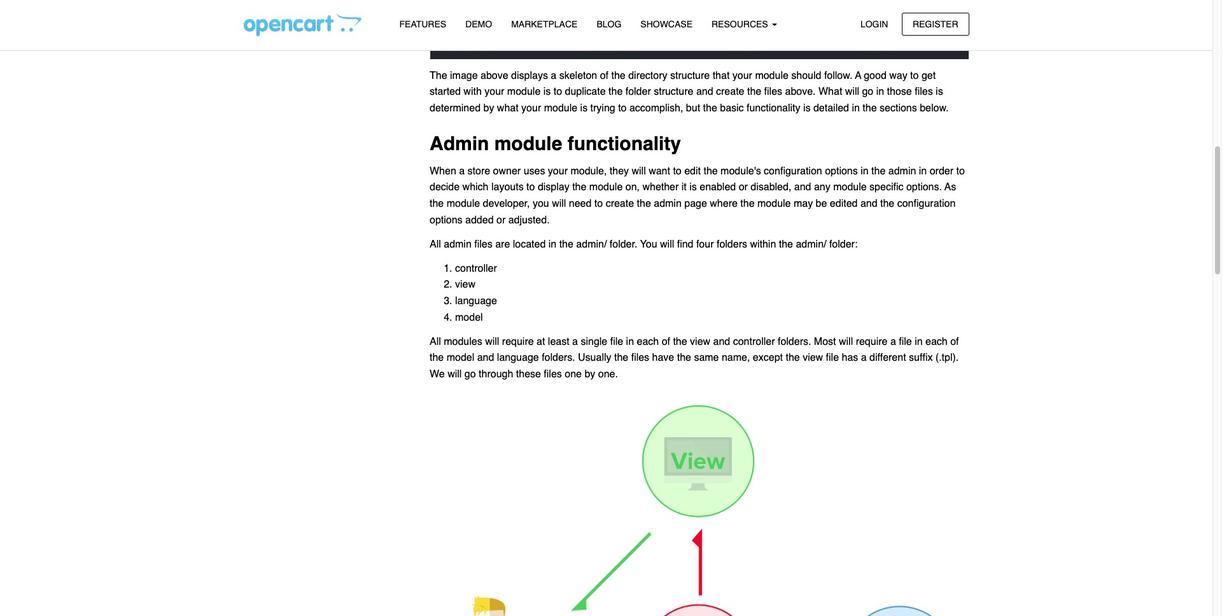 Task type: locate. For each thing, give the bounding box(es) containing it.
the up the have
[[673, 336, 687, 347]]

admin down 'added'
[[444, 239, 472, 250]]

which
[[463, 182, 489, 193]]

your down above
[[485, 86, 504, 97]]

1 vertical spatial language
[[497, 352, 539, 364]]

a left store on the left
[[459, 165, 465, 177]]

0 horizontal spatial functionality
[[568, 133, 681, 155]]

controller
[[455, 263, 497, 274], [733, 336, 775, 347]]

will down a
[[845, 86, 859, 97]]

the
[[611, 70, 626, 81], [609, 86, 623, 97], [747, 86, 761, 97], [703, 102, 717, 114], [863, 102, 877, 114], [704, 165, 718, 177], [872, 165, 886, 177], [572, 182, 587, 193], [430, 198, 444, 209], [637, 198, 651, 209], [741, 198, 755, 209], [880, 198, 895, 209], [559, 239, 573, 250], [779, 239, 793, 250], [673, 336, 687, 347], [430, 352, 444, 364], [614, 352, 628, 364], [677, 352, 691, 364], [786, 352, 800, 364]]

at
[[537, 336, 545, 347]]

all inside all modules will require at least a single file in each of the view and controller folders. most will require a file in each of the model and language folders. usually the files have the same name, except the view file has a different suffix (.tpl). we will go through these files one by one.
[[430, 336, 441, 347]]

all for all admin files are located in the admin/ folder. you will find four folders within the admin/ folder:
[[430, 239, 441, 250]]

controller inside controller view language model
[[455, 263, 497, 274]]

1 vertical spatial view
[[690, 336, 710, 347]]

all left modules
[[430, 336, 441, 347]]

accomplish,
[[630, 102, 683, 114]]

1 horizontal spatial require
[[856, 336, 888, 347]]

the up trying
[[609, 86, 623, 97]]

configuration up disabled,
[[764, 165, 822, 177]]

0 horizontal spatial by
[[483, 102, 494, 114]]

go down good
[[862, 86, 874, 97]]

a inside when a store owner uses your module, they will want to edit the module's configuration options in the admin in order to decide which layouts to display the module on, whether it is enabled or disabled, and any module specific options. as the module developer, you will need to create the admin page where the module may be edited and the configuration options added or adjusted.
[[459, 165, 465, 177]]

1 all from the top
[[430, 239, 441, 250]]

to
[[910, 70, 919, 81], [554, 86, 562, 97], [618, 102, 627, 114], [673, 165, 682, 177], [956, 165, 965, 177], [526, 182, 535, 193], [594, 198, 603, 209]]

may
[[794, 198, 813, 209]]

files left one at the bottom left of page
[[544, 368, 562, 380]]

above
[[481, 70, 508, 81]]

demo
[[465, 19, 492, 29]]

blog link
[[587, 13, 631, 36]]

0 horizontal spatial each
[[637, 336, 659, 347]]

0 vertical spatial go
[[862, 86, 874, 97]]

need
[[569, 198, 592, 209]]

0 horizontal spatial admin/
[[576, 239, 607, 250]]

will right modules
[[485, 336, 499, 347]]

basic
[[720, 102, 744, 114]]

or
[[739, 182, 748, 193], [497, 214, 506, 226]]

and up name, on the right bottom
[[713, 336, 730, 347]]

0 horizontal spatial require
[[502, 336, 534, 347]]

when
[[430, 165, 456, 177]]

to right order
[[956, 165, 965, 177]]

1 horizontal spatial admin
[[654, 198, 682, 209]]

go inside all modules will require at least a single file in each of the view and controller folders. most will require a file in each of the model and language folders. usually the files have the same name, except the view file has a different suffix (.tpl). we will go through these files one by one.
[[465, 368, 476, 380]]

require left at
[[502, 336, 534, 347]]

trying
[[590, 102, 615, 114]]

your
[[733, 70, 752, 81], [485, 86, 504, 97], [521, 102, 541, 114], [548, 165, 568, 177]]

functionality down the above.
[[747, 102, 800, 114]]

0 vertical spatial options
[[825, 165, 858, 177]]

of up the have
[[662, 336, 670, 347]]

each up the have
[[637, 336, 659, 347]]

will inside the image above displays a skeleton of the directory structure that your module should follow. a good way to get started with your module is to duplicate the folder structure and create the files above. what will go in those files is determined by what your module is trying to accomplish, but the basic functionality is detailed in the sections below.
[[845, 86, 859, 97]]

each up (.tpl).
[[926, 336, 948, 347]]

will
[[845, 86, 859, 97], [632, 165, 646, 177], [552, 198, 566, 209], [660, 239, 674, 250], [485, 336, 499, 347], [839, 336, 853, 347], [448, 368, 462, 380]]

in
[[876, 86, 884, 97], [852, 102, 860, 114], [861, 165, 869, 177], [919, 165, 927, 177], [549, 239, 556, 250], [626, 336, 634, 347], [915, 336, 923, 347]]

same
[[694, 352, 719, 364]]

(.tpl).
[[936, 352, 959, 364]]

is
[[543, 86, 551, 97], [936, 86, 943, 97], [580, 102, 588, 114], [803, 102, 811, 114], [690, 182, 697, 193]]

controller down are
[[455, 263, 497, 274]]

1 horizontal spatial by
[[585, 368, 595, 380]]

and
[[696, 86, 713, 97], [794, 182, 811, 193], [861, 198, 878, 209], [713, 336, 730, 347], [477, 352, 494, 364]]

is right it
[[690, 182, 697, 193]]

1 vertical spatial folders.
[[542, 352, 575, 364]]

view up modules
[[455, 279, 476, 291]]

owner
[[493, 165, 521, 177]]

1 vertical spatial or
[[497, 214, 506, 226]]

module down duplicate
[[544, 102, 577, 114]]

0 vertical spatial by
[[483, 102, 494, 114]]

marketplace link
[[502, 13, 587, 36]]

folders.
[[778, 336, 811, 347], [542, 352, 575, 364]]

1 horizontal spatial create
[[716, 86, 744, 97]]

all
[[430, 239, 441, 250], [430, 336, 441, 347]]

2 horizontal spatial of
[[951, 336, 959, 347]]

functionality inside the image above displays a skeleton of the directory structure that your module should follow. a good way to get started with your module is to duplicate the folder structure and create the files above. what will go in those files is determined by what your module is trying to accomplish, but the basic functionality is detailed in the sections below.
[[747, 102, 800, 114]]

structure
[[670, 70, 710, 81], [654, 86, 693, 97]]

0 vertical spatial folders.
[[778, 336, 811, 347]]

0 horizontal spatial options
[[430, 214, 463, 226]]

1 horizontal spatial functionality
[[747, 102, 800, 114]]

the right 'located'
[[559, 239, 573, 250]]

all down decide
[[430, 239, 441, 250]]

2 vertical spatial view
[[803, 352, 823, 364]]

view
[[455, 279, 476, 291], [690, 336, 710, 347], [803, 352, 823, 364]]

login link
[[850, 12, 899, 36]]

folders. down least
[[542, 352, 575, 364]]

showcase
[[641, 19, 693, 29]]

the down specific
[[880, 198, 895, 209]]

create inside when a store owner uses your module, they will want to edit the module's configuration options in the admin in order to decide which layouts to display the module on, whether it is enabled or disabled, and any module specific options. as the module developer, you will need to create the admin page where the module may be edited and the configuration options added or adjusted.
[[606, 198, 634, 209]]

view down most
[[803, 352, 823, 364]]

2 vertical spatial admin
[[444, 239, 472, 250]]

the up folder
[[611, 70, 626, 81]]

marketplace
[[511, 19, 578, 29]]

options.
[[906, 182, 942, 193]]

module's
[[721, 165, 761, 177]]

admin/ left folder.
[[576, 239, 607, 250]]

model down modules
[[447, 352, 474, 364]]

0 vertical spatial view
[[455, 279, 476, 291]]

most
[[814, 336, 836, 347]]

create
[[716, 86, 744, 97], [606, 198, 634, 209]]

2 all from the top
[[430, 336, 441, 347]]

login
[[861, 19, 888, 29]]

0 horizontal spatial go
[[465, 368, 476, 380]]

files left are
[[474, 239, 493, 250]]

1 vertical spatial functionality
[[568, 133, 681, 155]]

0 horizontal spatial create
[[606, 198, 634, 209]]

will down display
[[552, 198, 566, 209]]

0 horizontal spatial configuration
[[764, 165, 822, 177]]

that
[[713, 70, 730, 81]]

functionality up they on the top of page
[[568, 133, 681, 155]]

folder:
[[829, 239, 858, 250]]

will up the has
[[839, 336, 853, 347]]

file left the has
[[826, 352, 839, 364]]

2 each from the left
[[926, 336, 948, 347]]

module down which
[[447, 198, 480, 209]]

admin down 'whether'
[[654, 198, 682, 209]]

is down displays at the left top of the page
[[543, 86, 551, 97]]

1 horizontal spatial controller
[[733, 336, 775, 347]]

the down decide
[[430, 198, 444, 209]]

0 vertical spatial controller
[[455, 263, 497, 274]]

1 each from the left
[[637, 336, 659, 347]]

by inside all modules will require at least a single file in each of the view and controller folders. most will require a file in each of the model and language folders. usually the files have the same name, except the view file has a different suffix (.tpl). we will go through these files one by one.
[[585, 368, 595, 380]]

a up different in the right of the page
[[890, 336, 896, 347]]

of
[[600, 70, 609, 81], [662, 336, 670, 347], [951, 336, 959, 347]]

and up may at the top right of the page
[[794, 182, 811, 193]]

module up the edited
[[833, 182, 867, 193]]

files
[[764, 86, 782, 97], [915, 86, 933, 97], [474, 239, 493, 250], [631, 352, 649, 364], [544, 368, 562, 380]]

structure up accomplish, at the top right of the page
[[654, 86, 693, 97]]

0 vertical spatial model
[[455, 312, 483, 323]]

go inside the image above displays a skeleton of the directory structure that your module should follow. a good way to get started with your module is to duplicate the folder structure and create the files above. what will go in those files is determined by what your module is trying to accomplish, but the basic functionality is detailed in the sections below.
[[862, 86, 874, 97]]

way
[[889, 70, 908, 81]]

1 vertical spatial all
[[430, 336, 441, 347]]

module up uses at the top left of the page
[[494, 133, 562, 155]]

1 vertical spatial controller
[[733, 336, 775, 347]]

model up modules
[[455, 312, 483, 323]]

file right single
[[610, 336, 623, 347]]

through
[[479, 368, 513, 380]]

of inside the image above displays a skeleton of the directory structure that your module should follow. a good way to get started with your module is to duplicate the folder structure and create the files above. what will go in those files is determined by what your module is trying to accomplish, but the basic functionality is detailed in the sections below.
[[600, 70, 609, 81]]

and up but
[[696, 86, 713, 97]]

your up display
[[548, 165, 568, 177]]

a right least
[[572, 336, 578, 347]]

create down on,
[[606, 198, 634, 209]]

opencart - open source shopping cart solution image
[[243, 13, 361, 36]]

1 vertical spatial admin
[[654, 198, 682, 209]]

module up the above.
[[755, 70, 789, 81]]

configuration
[[764, 165, 822, 177], [897, 198, 956, 209]]

view up same
[[690, 336, 710, 347]]

file struct image
[[430, 0, 969, 60]]

1 vertical spatial model
[[447, 352, 474, 364]]

admin up specific
[[889, 165, 916, 177]]

1 horizontal spatial go
[[862, 86, 874, 97]]

folders. left most
[[778, 336, 811, 347]]

they
[[610, 165, 629, 177]]

has
[[842, 352, 858, 364]]

0 horizontal spatial controller
[[455, 263, 497, 274]]

language up modules
[[455, 295, 497, 307]]

the right where
[[741, 198, 755, 209]]

files left the above.
[[764, 86, 782, 97]]

1 horizontal spatial each
[[926, 336, 948, 347]]

configuration down options.
[[897, 198, 956, 209]]

by inside the image above displays a skeleton of the directory structure that your module should follow. a good way to get started with your module is to duplicate the folder structure and create the files above. what will go in those files is determined by what your module is trying to accomplish, but the basic functionality is detailed in the sections below.
[[483, 102, 494, 114]]

will right we
[[448, 368, 462, 380]]

each
[[637, 336, 659, 347], [926, 336, 948, 347]]

different
[[870, 352, 906, 364]]

a inside the image above displays a skeleton of the directory structure that your module should follow. a good way to get started with your module is to duplicate the folder structure and create the files above. what will go in those files is determined by what your module is trying to accomplish, but the basic functionality is detailed in the sections below.
[[551, 70, 557, 81]]

structure left that at the top right of page
[[670, 70, 710, 81]]

adjusted.
[[508, 214, 550, 226]]

admin
[[430, 133, 489, 155]]

0 vertical spatial create
[[716, 86, 744, 97]]

1 admin/ from the left
[[576, 239, 607, 250]]

to left edit
[[673, 165, 682, 177]]

1 vertical spatial configuration
[[897, 198, 956, 209]]

require
[[502, 336, 534, 347], [856, 336, 888, 347]]

admin module functionality
[[430, 133, 681, 155]]

admin
[[889, 165, 916, 177], [654, 198, 682, 209], [444, 239, 472, 250]]

files down the "get"
[[915, 86, 933, 97]]

folder
[[626, 86, 651, 97]]

any
[[814, 182, 831, 193]]

model
[[455, 312, 483, 323], [447, 352, 474, 364]]

options up "any"
[[825, 165, 858, 177]]

admin/
[[576, 239, 607, 250], [796, 239, 827, 250]]

enabled
[[700, 182, 736, 193]]

controller up except
[[733, 336, 775, 347]]

0 vertical spatial functionality
[[747, 102, 800, 114]]

model inside controller view language model
[[455, 312, 483, 323]]

2 require from the left
[[856, 336, 888, 347]]

0 horizontal spatial of
[[600, 70, 609, 81]]

will up on,
[[632, 165, 646, 177]]

all modules will require at least a single file in each of the view and controller folders. most will require a file in each of the model and language folders. usually the files have the same name, except the view file has a different suffix (.tpl). we will go through these files one by one.
[[430, 336, 959, 380]]

to left the "get"
[[910, 70, 919, 81]]

is up below.
[[936, 86, 943, 97]]

go left through
[[465, 368, 476, 380]]

create inside the image above displays a skeleton of the directory structure that your module should follow. a good way to get started with your module is to duplicate the folder structure and create the files above. what will go in those files is determined by what your module is trying to accomplish, but the basic functionality is detailed in the sections below.
[[716, 86, 744, 97]]

controller view language model
[[455, 263, 497, 323]]

0 horizontal spatial view
[[455, 279, 476, 291]]

0 vertical spatial or
[[739, 182, 748, 193]]

1 vertical spatial by
[[585, 368, 595, 380]]

0 horizontal spatial admin
[[444, 239, 472, 250]]

0 horizontal spatial folders.
[[542, 352, 575, 364]]

2 horizontal spatial admin
[[889, 165, 916, 177]]

require up different in the right of the page
[[856, 336, 888, 347]]

1 horizontal spatial admin/
[[796, 239, 827, 250]]

file up suffix
[[899, 336, 912, 347]]

language up the these
[[497, 352, 539, 364]]

of up duplicate
[[600, 70, 609, 81]]

page
[[684, 198, 707, 209]]

1 vertical spatial go
[[465, 368, 476, 380]]

model inside all modules will require at least a single file in each of the view and controller folders. most will require a file in each of the model and language folders. usually the files have the same name, except the view file has a different suffix (.tpl). we will go through these files one by one.
[[447, 352, 474, 364]]

register link
[[902, 12, 969, 36]]

to right trying
[[618, 102, 627, 114]]

to down "skeleton"
[[554, 86, 562, 97]]

1 horizontal spatial view
[[690, 336, 710, 347]]

your right what
[[521, 102, 541, 114]]

0 vertical spatial all
[[430, 239, 441, 250]]

by right one at the bottom left of page
[[585, 368, 595, 380]]

admin/ left the folder:
[[796, 239, 827, 250]]

or down developer,
[[497, 214, 506, 226]]

all for all modules will require at least a single file in each of the view and controller folders. most will require a file in each of the model and language folders. usually the files have the same name, except the view file has a different suffix (.tpl). we will go through these files one by one.
[[430, 336, 441, 347]]

options down decide
[[430, 214, 463, 226]]

1 vertical spatial create
[[606, 198, 634, 209]]

options
[[825, 165, 858, 177], [430, 214, 463, 226]]

or down 'module's'
[[739, 182, 748, 193]]

find
[[677, 239, 694, 250]]

of up (.tpl).
[[951, 336, 959, 347]]

want
[[649, 165, 670, 177]]

the left sections
[[863, 102, 877, 114]]

name,
[[722, 352, 750, 364]]

specific
[[870, 182, 904, 193]]



Task type: describe. For each thing, give the bounding box(es) containing it.
single
[[581, 336, 607, 347]]

the
[[430, 70, 447, 81]]

2 admin/ from the left
[[796, 239, 827, 250]]

get
[[922, 70, 936, 81]]

the left the above.
[[747, 86, 761, 97]]

decide
[[430, 182, 460, 193]]

layouts
[[491, 182, 524, 193]]

and up through
[[477, 352, 494, 364]]

your right that at the top right of page
[[733, 70, 752, 81]]

module,
[[571, 165, 607, 177]]

1 horizontal spatial configuration
[[897, 198, 956, 209]]

located
[[513, 239, 546, 250]]

a right the has
[[861, 352, 867, 364]]

and inside the image above displays a skeleton of the directory structure that your module should follow. a good way to get started with your module is to duplicate the folder structure and create the files above. what will go in those files is determined by what your module is trying to accomplish, but the basic functionality is detailed in the sections below.
[[696, 86, 713, 97]]

duplicate
[[565, 86, 606, 97]]

1 horizontal spatial folders.
[[778, 336, 811, 347]]

0 horizontal spatial or
[[497, 214, 506, 226]]

image
[[450, 70, 478, 81]]

started
[[430, 86, 461, 97]]

follow.
[[824, 70, 853, 81]]

the up one.
[[614, 352, 628, 364]]

a
[[855, 70, 861, 81]]

the up specific
[[872, 165, 886, 177]]

edit
[[684, 165, 701, 177]]

1 horizontal spatial or
[[739, 182, 748, 193]]

resources link
[[702, 13, 787, 36]]

edited
[[830, 198, 858, 209]]

and down specific
[[861, 198, 878, 209]]

you
[[533, 198, 549, 209]]

as
[[945, 182, 956, 193]]

the up we
[[430, 352, 444, 364]]

but
[[686, 102, 700, 114]]

will left the "find"
[[660, 239, 674, 250]]

1 horizontal spatial of
[[662, 336, 670, 347]]

least
[[548, 336, 570, 347]]

when a store owner uses your module, they will want to edit the module's configuration options in the admin in order to decide which layouts to display the module on, whether it is enabled or disabled, and any module specific options. as the module developer, you will need to create the admin page where the module may be edited and the configuration options added or adjusted.
[[430, 165, 965, 226]]

0 horizontal spatial file
[[610, 336, 623, 347]]

the right except
[[786, 352, 800, 364]]

1 horizontal spatial file
[[826, 352, 839, 364]]

all admin files are located in the admin/ folder. you will find four folders within the admin/ folder:
[[430, 239, 858, 250]]

disabled,
[[751, 182, 791, 193]]

good
[[864, 70, 887, 81]]

order
[[930, 165, 954, 177]]

is down the above.
[[803, 102, 811, 114]]

0 vertical spatial language
[[455, 295, 497, 307]]

1 vertical spatial options
[[430, 214, 463, 226]]

be
[[816, 198, 827, 209]]

suffix
[[909, 352, 933, 364]]

register
[[913, 19, 958, 29]]

demo link
[[456, 13, 502, 36]]

the down on,
[[637, 198, 651, 209]]

resources
[[712, 19, 771, 29]]

have
[[652, 352, 674, 364]]

features link
[[390, 13, 456, 36]]

your inside when a store owner uses your module, they will want to edit the module's configuration options in the admin in order to decide which layouts to display the module on, whether it is enabled or disabled, and any module specific options. as the module developer, you will need to create the admin page where the module may be edited and the configuration options added or adjusted.
[[548, 165, 568, 177]]

it
[[682, 182, 687, 193]]

sections
[[880, 102, 917, 114]]

1 vertical spatial structure
[[654, 86, 693, 97]]

where
[[710, 198, 738, 209]]

2 horizontal spatial view
[[803, 352, 823, 364]]

0 vertical spatial structure
[[670, 70, 710, 81]]

one.
[[598, 368, 618, 380]]

one
[[565, 368, 582, 380]]

1 require from the left
[[502, 336, 534, 347]]

four
[[696, 239, 714, 250]]

should
[[791, 70, 821, 81]]

the image above displays a skeleton of the directory structure that your module should follow. a good way to get started with your module is to duplicate the folder structure and create the files above. what will go in those files is determined by what your module is trying to accomplish, but the basic functionality is detailed in the sections below.
[[430, 70, 949, 114]]

module down they on the top of page
[[589, 182, 623, 193]]

folders
[[717, 239, 747, 250]]

0 vertical spatial admin
[[889, 165, 916, 177]]

we
[[430, 368, 445, 380]]

store
[[468, 165, 490, 177]]

added
[[465, 214, 494, 226]]

controller inside all modules will require at least a single file in each of the view and controller folders. most will require a file in each of the model and language folders. usually the files have the same name, except the view file has a different suffix (.tpl). we will go through these files one by one.
[[733, 336, 775, 347]]

modules
[[444, 336, 482, 347]]

the up enabled
[[704, 165, 718, 177]]

below.
[[920, 102, 949, 114]]

whether
[[643, 182, 679, 193]]

blog
[[597, 19, 621, 29]]

directory
[[628, 70, 667, 81]]

the right but
[[703, 102, 717, 114]]

above.
[[785, 86, 816, 97]]

module down disabled,
[[758, 198, 791, 209]]

within
[[750, 239, 776, 250]]

are
[[495, 239, 510, 250]]

except
[[753, 352, 783, 364]]

language inside all modules will require at least a single file in each of the view and controller folders. most will require a file in each of the model and language folders. usually the files have the same name, except the view file has a different suffix (.tpl). we will go through these files one by one.
[[497, 352, 539, 364]]

what
[[497, 102, 519, 114]]

features
[[399, 19, 446, 29]]

module down displays at the left top of the page
[[507, 86, 541, 97]]

the up "need"
[[572, 182, 587, 193]]

on,
[[626, 182, 640, 193]]

view inside controller view language model
[[455, 279, 476, 291]]

to right "need"
[[594, 198, 603, 209]]

2 horizontal spatial file
[[899, 336, 912, 347]]

the right the 'within'
[[779, 239, 793, 250]]

developer,
[[483, 198, 530, 209]]

is down duplicate
[[580, 102, 588, 114]]

mvcl image
[[430, 391, 969, 616]]

with
[[464, 86, 482, 97]]

showcase link
[[631, 13, 702, 36]]

is inside when a store owner uses your module, they will want to edit the module's configuration options in the admin in order to decide which layouts to display the module on, whether it is enabled or disabled, and any module specific options. as the module developer, you will need to create the admin page where the module may be edited and the configuration options added or adjusted.
[[690, 182, 697, 193]]

folder.
[[610, 239, 637, 250]]

the right the have
[[677, 352, 691, 364]]

0 vertical spatial configuration
[[764, 165, 822, 177]]

1 horizontal spatial options
[[825, 165, 858, 177]]

display
[[538, 182, 570, 193]]

to down uses at the top left of the page
[[526, 182, 535, 193]]

determined
[[430, 102, 481, 114]]

displays
[[511, 70, 548, 81]]

skeleton
[[559, 70, 597, 81]]

these
[[516, 368, 541, 380]]

uses
[[524, 165, 545, 177]]

files left the have
[[631, 352, 649, 364]]



Task type: vqa. For each thing, say whether or not it's contained in the screenshot.
folder
yes



